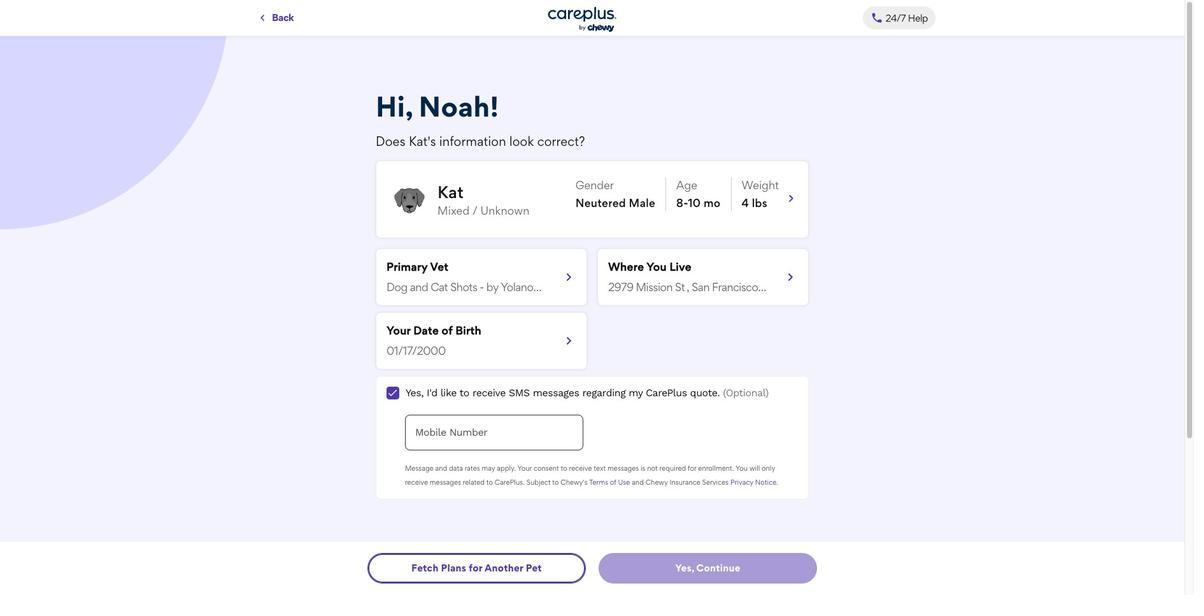 Task type: locate. For each thing, give the bounding box(es) containing it.
your right the apply.
[[518, 464, 532, 473]]

1 vertical spatial receive
[[569, 464, 592, 473]]

1 horizontal spatial messages
[[533, 387, 579, 399]]

to down consent
[[553, 478, 559, 487]]

0 vertical spatial by
[[372, 563, 380, 572]]

1 vertical spatial with
[[451, 592, 465, 595]]

1 vertical spatial you
[[736, 464, 748, 473]]

regarding
[[583, 387, 626, 399]]

with down agency,
[[607, 582, 621, 591]]

yes, inside button
[[675, 562, 694, 574]]

information up in
[[430, 563, 466, 572]]

0 vertical spatial receive
[[473, 387, 506, 399]]

inc.
[[752, 563, 764, 572]]

yes, for yes, continue
[[675, 562, 694, 574]]

to up california)
[[468, 563, 474, 572]]

0 vertical spatial data
[[449, 464, 463, 473]]

you inside the message and data rates may apply. your consent to receive text messages is not required for enrollment. you will only receive messages related to careplus. subject to chewy's
[[736, 464, 748, 473]]

1 horizontal spatial you
[[736, 464, 748, 473]]

cat
[[431, 280, 448, 294]]

chewy
[[646, 478, 668, 487], [476, 563, 499, 572], [471, 582, 493, 591], [551, 592, 574, 595], [686, 592, 708, 595]]

to right like
[[460, 387, 469, 399]]

of right address
[[528, 592, 534, 595]]

receive left sms
[[473, 387, 506, 399]]

of left use
[[610, 478, 617, 487]]

pet
[[526, 562, 542, 574]]

0 horizontal spatial data
[[449, 464, 463, 473]]

for right plans
[[469, 562, 483, 574]]

kat
[[409, 134, 428, 149], [438, 182, 464, 202]]

messages left related
[[430, 478, 461, 487]]

insurance")
[[608, 563, 644, 572]]

services,
[[533, 563, 561, 572], [405, 573, 433, 582]]

for up 'lemonade,'
[[688, 573, 697, 582]]

0 horizontal spatial you
[[647, 260, 667, 273]]

yes,
[[406, 387, 424, 399], [675, 562, 694, 574]]

messages up use
[[608, 464, 639, 473]]

insurance inside content element
[[670, 478, 701, 487]]

data left rates
[[449, 464, 463, 473]]

24/7 help
[[886, 12, 928, 24]]

insurance up ("trupanion") on the left bottom
[[500, 563, 531, 572]]

of right the date
[[442, 324, 453, 337]]

2979
[[608, 280, 634, 294]]

0 horizontal spatial with
[[451, 592, 465, 595]]

0 horizontal spatial kat
[[409, 134, 428, 149]]

account.
[[575, 592, 603, 595]]

1 vertical spatial information
[[430, 563, 466, 572]]

chewy's
[[561, 478, 588, 487]]

where
[[608, 260, 644, 273]]

data inside by providing your information to chewy insurance services, llc. ("chewy insurance") and/or trupanion managers usa, inc. (dba trupanion insurance services, in california) ("trupanion") and lemonade insurance agency, llc ("lia") for the for the purpose of obtaining a quote for your careplus plan, you direct chewy insurance to share that information with trupanion and/or lemonade, including the pet and vet data you provided, along with your email address of your chewy account. by continuing, you direct chewy insurance, trupanion and
[[797, 582, 811, 591]]

plan,
[[420, 582, 436, 591]]

insurance down ("chewy
[[569, 573, 600, 582]]

for right the quote
[[804, 573, 813, 582]]

0 horizontal spatial yes,
[[406, 387, 424, 399]]

messages right sms
[[533, 387, 579, 399]]

kat up mixed
[[438, 182, 464, 202]]

0 horizontal spatial direct
[[451, 582, 469, 591]]

1 horizontal spatial yes,
[[675, 562, 694, 574]]

st
[[675, 280, 685, 294]]

and inside the message and data rates may apply. your consent to receive text messages is not required for enrollment. you will only receive messages related to careplus. subject to chewy's
[[435, 464, 447, 473]]

lbs
[[752, 196, 768, 210]]

0 vertical spatial you
[[647, 260, 667, 273]]

information up account.
[[569, 582, 605, 591]]

ca,
[[764, 280, 782, 294]]

0 horizontal spatial the
[[676, 573, 686, 582]]

quote
[[784, 573, 802, 582]]

direct down 'lemonade,'
[[666, 592, 684, 595]]

1 horizontal spatial data
[[797, 582, 811, 591]]

0 horizontal spatial receive
[[405, 478, 428, 487]]

may
[[482, 464, 495, 473]]

kat right does
[[409, 134, 428, 149]]

direct down california)
[[451, 582, 469, 591]]

1 vertical spatial kat
[[438, 182, 464, 202]]

0 vertical spatial services,
[[533, 563, 561, 572]]

messages
[[533, 387, 579, 399], [608, 464, 639, 473], [430, 478, 461, 487]]

0 horizontal spatial messages
[[430, 478, 461, 487]]

providing
[[382, 563, 412, 572]]

subject
[[527, 478, 551, 487]]

information for to
[[430, 563, 466, 572]]

address
[[501, 592, 526, 595]]

trupanion up the quote
[[781, 563, 813, 572]]

and up address
[[520, 573, 532, 582]]

date
[[414, 324, 439, 337]]

2 vertical spatial receive
[[405, 478, 428, 487]]

apply.
[[497, 464, 516, 473]]

san
[[692, 280, 710, 294]]

primary
[[387, 260, 428, 273]]

chewy down that
[[551, 592, 574, 595]]

your inside the message and data rates may apply. your consent to receive text messages is not required for enrollment. you will only receive messages related to careplus. subject to chewy's
[[518, 464, 532, 473]]

1 vertical spatial services,
[[405, 573, 433, 582]]

0 vertical spatial careplus
[[646, 387, 687, 399]]

services, up plan,
[[405, 573, 433, 582]]

0 horizontal spatial services,
[[405, 573, 433, 582]]

careplus right 'my'
[[646, 387, 687, 399]]

gender
[[576, 178, 614, 192]]

message
[[405, 464, 434, 473]]

information inside content element
[[440, 134, 506, 149]]

1 vertical spatial data
[[797, 582, 811, 591]]

and right the message
[[435, 464, 447, 473]]

1 horizontal spatial your
[[518, 464, 532, 473]]

0 horizontal spatial your
[[387, 324, 411, 337]]

with down california)
[[451, 592, 465, 595]]

you
[[647, 260, 667, 273], [736, 464, 748, 473]]

3917
[[817, 280, 840, 294]]

chewy down not
[[646, 478, 668, 487]]

insurance up address
[[495, 582, 526, 591]]

sms
[[509, 387, 530, 399]]

1 vertical spatial your
[[518, 464, 532, 473]]

age 8-10 mo
[[677, 178, 721, 210]]

1 horizontal spatial services,
[[533, 563, 561, 572]]

1 vertical spatial direct
[[666, 592, 684, 595]]

2 vertical spatial messages
[[430, 478, 461, 487]]

notice
[[755, 478, 777, 487]]

0 vertical spatial information
[[440, 134, 506, 149]]

.
[[777, 478, 779, 487]]

in
[[435, 573, 440, 582]]

0 vertical spatial messages
[[533, 387, 579, 399]]

data right vet at the bottom right
[[797, 582, 811, 591]]

you down ("lia")
[[652, 592, 664, 595]]

and/or down ("lia")
[[656, 582, 677, 591]]

will
[[750, 464, 760, 473]]

services, up lemonade
[[533, 563, 561, 572]]

1 horizontal spatial direct
[[666, 592, 684, 595]]

gender neutered male
[[576, 178, 656, 210]]

with
[[607, 582, 621, 591], [451, 592, 465, 595]]

1 vertical spatial yes,
[[675, 562, 694, 574]]

yes, left i'd
[[406, 387, 424, 399]]

yes, inside content element
[[406, 387, 424, 399]]

careplus inside content element
[[646, 387, 687, 399]]

insurance down required
[[670, 478, 701, 487]]

,
[[687, 280, 690, 294]]

you up mission in the right of the page
[[647, 260, 667, 273]]

1 vertical spatial by
[[605, 592, 613, 595]]

receive down the message
[[405, 478, 428, 487]]

that
[[555, 582, 567, 591]]

0 vertical spatial kat
[[409, 134, 428, 149]]

1 horizontal spatial careplus
[[646, 387, 687, 399]]

yes, up 'lemonade,'
[[675, 562, 694, 574]]

neutered
[[576, 196, 626, 210]]

by left providing
[[372, 563, 380, 572]]

4
[[742, 196, 749, 210]]

trupanion
[[668, 563, 700, 572], [781, 563, 813, 572], [622, 582, 654, 591], [744, 592, 776, 595]]

insurance
[[670, 478, 701, 487], [500, 563, 531, 572], [372, 573, 403, 582], [569, 573, 600, 582], [495, 582, 526, 591]]

you up along
[[437, 582, 449, 591]]

information for look
[[440, 134, 506, 149]]

and down a
[[771, 582, 783, 591]]

0 vertical spatial yes,
[[406, 387, 424, 399]]

information down noah
[[440, 134, 506, 149]]

you
[[437, 582, 449, 591], [386, 592, 398, 595], [652, 592, 664, 595]]

receive up chewy's
[[569, 464, 592, 473]]

email
[[482, 592, 499, 595]]

1 vertical spatial messages
[[608, 464, 639, 473]]

your up 01/17/2000
[[387, 324, 411, 337]]

your date of birth
[[387, 324, 482, 337]]

enrollment.
[[698, 464, 734, 473]]

0 vertical spatial with
[[607, 582, 621, 591]]

2979 mission st  , san francisco, ca, 94110-3917
[[608, 280, 840, 294]]

insurance,
[[710, 592, 743, 595]]

careplus up provided,
[[390, 582, 419, 591]]

rates
[[465, 464, 480, 473]]

2 horizontal spatial receive
[[569, 464, 592, 473]]

lemonade
[[534, 573, 567, 582]]

direct
[[451, 582, 469, 591], [666, 592, 684, 595]]

10
[[688, 196, 701, 210]]

for inside the message and data rates may apply. your consent to receive text messages is not required for enrollment. you will only receive messages related to careplus. subject to chewy's
[[688, 464, 697, 473]]

and/or up ("lia")
[[645, 563, 666, 572]]

-
[[480, 280, 484, 294]]

and
[[410, 280, 428, 294], [435, 464, 447, 473], [632, 478, 644, 487], [520, 573, 532, 582], [771, 582, 783, 591]]

careplus
[[646, 387, 687, 399], [390, 582, 419, 591]]

1 vertical spatial and/or
[[656, 582, 677, 591]]

1 vertical spatial careplus
[[390, 582, 419, 591]]

is
[[641, 464, 646, 473]]

0 horizontal spatial careplus
[[390, 582, 419, 591]]

1 horizontal spatial kat
[[438, 182, 464, 202]]

lemonade,
[[679, 582, 714, 591]]

0 horizontal spatial by
[[372, 563, 380, 572]]

1 horizontal spatial by
[[605, 592, 613, 595]]

continue
[[697, 562, 741, 574]]

llc.
[[563, 563, 577, 572]]

by down agency,
[[605, 592, 613, 595]]

yes, continue
[[675, 562, 741, 574]]

you left will
[[736, 464, 748, 473]]

continuing,
[[615, 592, 651, 595]]

a
[[778, 573, 782, 582]]

for up terms of use and chewy insurance services privacy notice .
[[688, 464, 697, 473]]

you left provided,
[[386, 592, 398, 595]]

content element
[[376, 87, 840, 499]]

/
[[473, 204, 478, 217]]

("trupanion")
[[476, 573, 518, 582]]

live
[[670, 260, 692, 273]]

by
[[372, 563, 380, 572], [605, 592, 613, 595]]



Task type: describe. For each thing, give the bounding box(es) containing it.
to down 'may'
[[487, 478, 493, 487]]

provided,
[[400, 592, 430, 595]]

vet
[[785, 582, 795, 591]]

usa,
[[735, 563, 750, 572]]

and right use
[[632, 478, 644, 487]]

like
[[441, 387, 457, 399]]

chewy up ("trupanion") on the left bottom
[[476, 563, 499, 572]]

terms of use and chewy insurance services privacy notice .
[[589, 478, 779, 487]]

llc
[[629, 573, 642, 582]]

yes, continue button
[[599, 553, 817, 584]]

by
[[487, 280, 499, 294]]

primary vet
[[387, 260, 449, 273]]

chewy down 'lemonade,'
[[686, 592, 708, 595]]

trupanion up continuing,
[[622, 582, 654, 591]]

of down usa,
[[738, 573, 745, 582]]

correct?
[[538, 134, 585, 149]]

0 vertical spatial and/or
[[645, 563, 666, 572]]

insurance down providing
[[372, 573, 403, 582]]

for inside button
[[469, 562, 483, 574]]

careplus inside by providing your information to chewy insurance services, llc. ("chewy insurance") and/or trupanion managers usa, inc. (dba trupanion insurance services, in california) ("trupanion") and lemonade insurance agency, llc ("lia") for the for the purpose of obtaining a quote for your careplus plan, you direct chewy insurance to share that information with trupanion and/or lemonade, including the pet and vet data you provided, along with your email address of your chewy account. by continuing, you direct chewy insurance, trupanion and
[[390, 582, 419, 591]]

pet
[[759, 582, 770, 591]]

consent
[[534, 464, 559, 473]]

data inside the message and data rates may apply. your consent to receive text messages is not required for enrollment. you will only receive messages related to careplus. subject to chewy's
[[449, 464, 463, 473]]

and left "cat"
[[410, 280, 428, 294]]

2 horizontal spatial the
[[747, 582, 757, 591]]

privacy
[[731, 478, 754, 487]]

mixed
[[438, 204, 470, 217]]

kat image
[[387, 176, 433, 222]]

01/17/2000
[[387, 344, 446, 357]]

mission
[[636, 280, 673, 294]]

plans
[[441, 562, 466, 574]]

dog
[[387, 280, 408, 294]]

1 horizontal spatial the
[[698, 573, 709, 582]]

("chewy
[[579, 563, 606, 572]]

dog and cat shots - by yolanovet
[[387, 280, 550, 294]]

required
[[660, 464, 686, 473]]

managers
[[701, 563, 733, 572]]

careplus.
[[495, 478, 525, 487]]

fetch plans for another pet
[[412, 562, 542, 574]]

yolanovet
[[501, 280, 550, 294]]

terms
[[589, 478, 608, 487]]

's
[[428, 134, 436, 149]]

unknown
[[481, 204, 530, 217]]

your up plan,
[[414, 563, 428, 572]]

weight 4 lbs
[[742, 178, 779, 210]]

Mobile Number telephone field
[[405, 415, 584, 450]]

chewy up email
[[471, 582, 493, 591]]

94110-
[[784, 280, 817, 294]]

0 vertical spatial direct
[[451, 582, 469, 591]]

look
[[510, 134, 534, 149]]

male
[[629, 196, 656, 210]]

quote.
[[690, 387, 720, 399]]

hi,
[[376, 89, 412, 124]]

including
[[716, 582, 745, 591]]

your left email
[[467, 592, 481, 595]]

vet
[[430, 260, 449, 273]]

trupanion down pet
[[744, 592, 776, 595]]

to up chewy's
[[561, 464, 568, 473]]

only
[[762, 464, 775, 473]]

kat inside kat mixed / unknown
[[438, 182, 464, 202]]

back button
[[249, 6, 302, 29]]

francisco,
[[712, 280, 761, 294]]

agency,
[[601, 573, 628, 582]]

fetch
[[412, 562, 439, 574]]

2 horizontal spatial you
[[652, 592, 664, 595]]

1 horizontal spatial receive
[[473, 387, 506, 399]]

0 horizontal spatial you
[[386, 592, 398, 595]]

2 horizontal spatial messages
[[608, 464, 639, 473]]

shots
[[451, 280, 477, 294]]

by providing your information to chewy insurance services, llc. ("chewy insurance") and/or trupanion managers usa, inc. (dba trupanion insurance services, in california) ("trupanion") and lemonade insurance agency, llc ("lia") for the for the purpose of obtaining a quote for your careplus plan, you direct chewy insurance to share that information with trupanion and/or lemonade, including the pet and vet data you provided, along with your email address of your chewy account. by continuing, you direct chewy insurance, trupanion and
[[372, 563, 813, 595]]

use
[[618, 478, 630, 487]]

where you live
[[608, 260, 692, 273]]

help
[[908, 12, 928, 24]]

1 horizontal spatial with
[[607, 582, 621, 591]]

0 vertical spatial your
[[387, 324, 411, 337]]

24/7 help button
[[863, 6, 936, 29]]

chewy health insurance careplus logo image
[[548, 7, 617, 32]]

related
[[463, 478, 485, 487]]

hi, noah !
[[376, 89, 499, 124]]

("lia")
[[643, 573, 664, 582]]

i'd
[[427, 387, 438, 399]]

!
[[490, 89, 499, 124]]

chewy inside content element
[[646, 478, 668, 487]]

terms of use link
[[589, 478, 630, 487]]

purpose
[[710, 573, 737, 582]]

8-
[[677, 196, 688, 210]]

age
[[677, 178, 698, 192]]

back
[[272, 11, 294, 24]]

fetch plans for another pet button
[[368, 553, 586, 584]]

does kat 's information look correct?
[[376, 134, 585, 149]]

noah
[[419, 89, 490, 124]]

1 horizontal spatial you
[[437, 582, 449, 591]]

privacy notice link
[[731, 478, 777, 487]]

text
[[594, 464, 606, 473]]

along
[[432, 592, 450, 595]]

for right ("lia")
[[666, 573, 674, 582]]

yes, i'd like to receive sms messages regarding my careplus quote. (optional)
[[406, 387, 769, 399]]

yes, for yes, i'd like to receive sms messages regarding my careplus quote. (optional)
[[406, 387, 424, 399]]

your down share
[[535, 592, 549, 595]]

2 vertical spatial information
[[569, 582, 605, 591]]

to left share
[[528, 582, 534, 591]]

your down providing
[[374, 582, 389, 591]]

weight
[[742, 178, 779, 192]]

trupanion up 'lemonade,'
[[668, 563, 700, 572]]

birth
[[456, 324, 482, 337]]



Task type: vqa. For each thing, say whether or not it's contained in the screenshot.
the right CarePlus
yes



